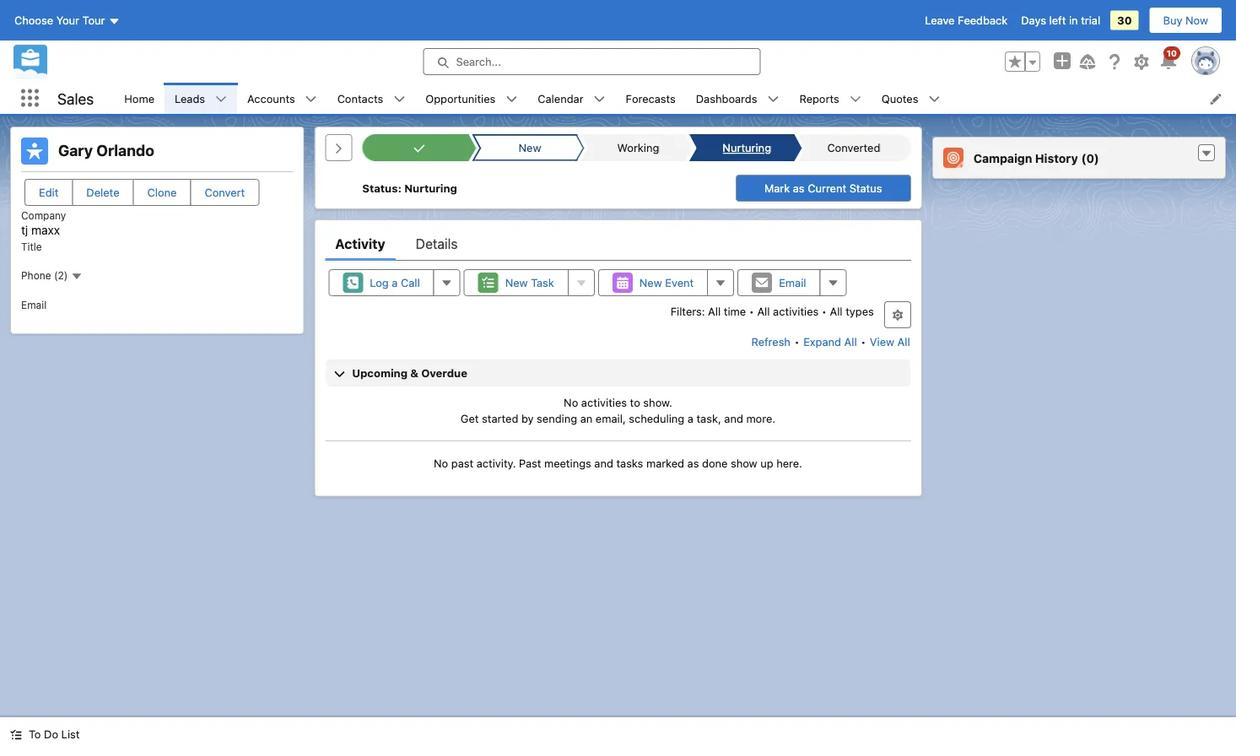Task type: locate. For each thing, give the bounding box(es) containing it.
task
[[531, 276, 555, 289]]

1 horizontal spatial and
[[725, 412, 744, 425]]

1 horizontal spatial nurturing
[[723, 141, 772, 154]]

0 horizontal spatial status
[[362, 182, 398, 195]]

text default image for reports
[[850, 93, 862, 105]]

&
[[411, 367, 419, 379]]

opportunities link
[[416, 83, 506, 114]]

1 horizontal spatial email
[[779, 276, 807, 289]]

0 horizontal spatial no
[[434, 457, 448, 469]]

mark as current status button
[[736, 175, 912, 202]]

refresh button
[[751, 328, 792, 355]]

days
[[1022, 14, 1047, 27]]

new task button
[[464, 269, 569, 296]]

phone (2)
[[21, 270, 71, 281]]

past
[[452, 457, 474, 469]]

0 horizontal spatial as
[[688, 457, 699, 469]]

past
[[519, 457, 541, 469]]

refresh • expand all • view all
[[752, 336, 911, 348]]

choose your tour button
[[14, 7, 121, 34]]

all right view
[[898, 336, 911, 348]]

current
[[808, 182, 847, 195]]

1 vertical spatial activities
[[582, 396, 627, 409]]

phone
[[21, 270, 51, 281]]

no left "past"
[[434, 457, 448, 469]]

calendar link
[[528, 83, 594, 114]]

text default image
[[215, 93, 227, 105], [594, 93, 606, 105], [1201, 148, 1213, 160], [10, 729, 22, 741]]

text default image right quotes
[[929, 93, 941, 105]]

1 status from the left
[[362, 182, 398, 195]]

dashboards link
[[686, 83, 768, 114]]

text default image inside reports list item
[[850, 93, 862, 105]]

all left 'time'
[[708, 305, 721, 317]]

upcoming & overdue
[[352, 367, 468, 379]]

up
[[761, 457, 774, 469]]

new for new
[[519, 141, 541, 154]]

1 vertical spatial a
[[688, 412, 694, 425]]

working link
[[588, 134, 686, 161]]

a
[[392, 276, 398, 289], [688, 412, 694, 425]]

edit
[[39, 186, 59, 199]]

1 horizontal spatial a
[[688, 412, 694, 425]]

search... button
[[423, 48, 761, 75]]

status up activity
[[362, 182, 398, 195]]

nurturing down dashboards list item
[[723, 141, 772, 154]]

all right 'time'
[[758, 305, 770, 317]]

1 vertical spatial and
[[595, 457, 614, 469]]

all
[[708, 305, 721, 317], [758, 305, 770, 317], [830, 305, 843, 317], [845, 336, 857, 348], [898, 336, 911, 348]]

convert button
[[190, 179, 259, 206]]

buy now
[[1164, 14, 1209, 27]]

new left event
[[640, 276, 662, 289]]

reports list item
[[790, 83, 872, 114]]

no
[[564, 396, 579, 409], [434, 457, 448, 469]]

email button
[[738, 269, 821, 296]]

activities
[[773, 305, 819, 317], [582, 396, 627, 409]]

new inside new task button
[[505, 276, 528, 289]]

campaign history (0)
[[974, 151, 1100, 165]]

gary orlando
[[58, 141, 154, 160]]

text default image right reports
[[850, 93, 862, 105]]

days left in trial
[[1022, 14, 1101, 27]]

no for past
[[434, 457, 448, 469]]

0 horizontal spatial email
[[21, 299, 47, 311]]

(0)
[[1082, 151, 1100, 165]]

0 vertical spatial and
[[725, 412, 744, 425]]

0 horizontal spatial activities
[[582, 396, 627, 409]]

meetings
[[544, 457, 592, 469]]

new left task
[[505, 276, 528, 289]]

new task
[[505, 276, 555, 289]]

text default image inside contacts list item
[[394, 93, 406, 105]]

as left done
[[688, 457, 699, 469]]

text default image inside quotes list item
[[929, 93, 941, 105]]

gary
[[58, 141, 93, 160]]

activities inside no activities to show. get started by sending an email, scheduling a task, and more.
[[582, 396, 627, 409]]

calendar list item
[[528, 83, 616, 114]]

leave
[[925, 14, 955, 27]]

0 horizontal spatial nurturing
[[405, 182, 458, 195]]

(2)
[[54, 270, 68, 281]]

new inside the "path options" "list box"
[[519, 141, 541, 154]]

email down phone
[[21, 299, 47, 311]]

a left task,
[[688, 412, 694, 425]]

to
[[630, 396, 641, 409]]

•
[[749, 305, 755, 317], [822, 305, 827, 317], [795, 336, 800, 348], [861, 336, 866, 348]]

0 vertical spatial a
[[392, 276, 398, 289]]

a right the log
[[392, 276, 398, 289]]

text default image left "reports" link
[[768, 93, 780, 105]]

tab list
[[325, 227, 912, 261]]

new down calendar
[[519, 141, 541, 154]]

in
[[1070, 14, 1079, 27]]

sales
[[57, 89, 94, 107]]

0 vertical spatial nurturing
[[723, 141, 772, 154]]

status right current
[[850, 182, 883, 195]]

filters: all time • all activities • all types
[[671, 305, 874, 317]]

activities up email,
[[582, 396, 627, 409]]

get
[[461, 412, 479, 425]]

1 horizontal spatial no
[[564, 396, 579, 409]]

quotes
[[882, 92, 919, 105]]

and left tasks
[[595, 457, 614, 469]]

no activities to show. get started by sending an email, scheduling a task, and more.
[[461, 396, 776, 425]]

all left types
[[830, 305, 843, 317]]

marked
[[647, 457, 685, 469]]

1 vertical spatial as
[[688, 457, 699, 469]]

1 vertical spatial email
[[21, 299, 47, 311]]

1 vertical spatial nurturing
[[405, 182, 458, 195]]

to
[[29, 728, 41, 741]]

text default image for opportunities
[[506, 93, 518, 105]]

text default image right contacts
[[394, 93, 406, 105]]

leads
[[175, 92, 205, 105]]

path options list box
[[362, 134, 912, 161]]

calendar
[[538, 92, 584, 105]]

tour
[[82, 14, 105, 27]]

no inside no activities to show. get started by sending an email, scheduling a task, and more.
[[564, 396, 579, 409]]

dashboards
[[696, 92, 758, 105]]

2 status from the left
[[850, 182, 883, 195]]

0 vertical spatial as
[[793, 182, 805, 195]]

as right mark in the top of the page
[[793, 182, 805, 195]]

1 horizontal spatial activities
[[773, 305, 819, 317]]

and right task,
[[725, 412, 744, 425]]

no for activities
[[564, 396, 579, 409]]

1 horizontal spatial status
[[850, 182, 883, 195]]

activities down email button
[[773, 305, 819, 317]]

all right "expand"
[[845, 336, 857, 348]]

list
[[61, 728, 80, 741]]

accounts link
[[237, 83, 305, 114]]

0 vertical spatial no
[[564, 396, 579, 409]]

text default image inside dashboards list item
[[768, 93, 780, 105]]

text default image
[[305, 93, 317, 105], [394, 93, 406, 105], [506, 93, 518, 105], [768, 93, 780, 105], [850, 93, 862, 105], [929, 93, 941, 105], [71, 271, 83, 283]]

text default image right 'accounts'
[[305, 93, 317, 105]]

feedback
[[958, 14, 1008, 27]]

text default image left calendar link
[[506, 93, 518, 105]]

company
[[21, 210, 66, 222]]

new link
[[479, 134, 577, 161]]

text default image inside opportunities list item
[[506, 93, 518, 105]]

email up filters: all time • all activities • all types
[[779, 276, 807, 289]]

text default image inside accounts list item
[[305, 93, 317, 105]]

1 vertical spatial no
[[434, 457, 448, 469]]

new inside new event button
[[640, 276, 662, 289]]

text default image for accounts
[[305, 93, 317, 105]]

tab list containing activity
[[325, 227, 912, 261]]

buy
[[1164, 14, 1183, 27]]

activity
[[335, 236, 386, 252]]

0 vertical spatial activities
[[773, 305, 819, 317]]

and
[[725, 412, 744, 425], [595, 457, 614, 469]]

event
[[666, 276, 694, 289]]

converted link
[[805, 134, 903, 161]]

refresh
[[752, 336, 791, 348]]

nurturing right :
[[405, 182, 458, 195]]

status inside mark as current status button
[[850, 182, 883, 195]]

text default image right (2)
[[71, 271, 83, 283]]

group
[[1005, 51, 1041, 72]]

1 horizontal spatial as
[[793, 182, 805, 195]]

0 horizontal spatial a
[[392, 276, 398, 289]]

list
[[114, 83, 1237, 114]]

no up "sending"
[[564, 396, 579, 409]]

accounts
[[247, 92, 295, 105]]

as
[[793, 182, 805, 195], [688, 457, 699, 469]]

text default image for dashboards
[[768, 93, 780, 105]]

expand
[[804, 336, 842, 348]]

orlando
[[96, 141, 154, 160]]

0 vertical spatial email
[[779, 276, 807, 289]]



Task type: describe. For each thing, give the bounding box(es) containing it.
expand all button
[[803, 328, 858, 355]]

activity link
[[335, 227, 386, 261]]

opportunities
[[426, 92, 496, 105]]

view all link
[[869, 328, 912, 355]]

nurturing inside the "path options" "list box"
[[723, 141, 772, 154]]

working
[[618, 141, 660, 154]]

quotes list item
[[872, 83, 951, 114]]

started
[[482, 412, 519, 425]]

converted
[[828, 141, 881, 154]]

your
[[56, 14, 79, 27]]

by
[[522, 412, 534, 425]]

log a call button
[[329, 269, 435, 296]]

trial
[[1082, 14, 1101, 27]]

as inside button
[[793, 182, 805, 195]]

reports link
[[790, 83, 850, 114]]

text default image for contacts
[[394, 93, 406, 105]]

log a call
[[370, 276, 420, 289]]

text default image inside phone (2) dropdown button
[[71, 271, 83, 283]]

a inside no activities to show. get started by sending an email, scheduling a task, and more.
[[688, 412, 694, 425]]

forecasts link
[[616, 83, 686, 114]]

upcoming
[[352, 367, 408, 379]]

convert
[[205, 186, 245, 199]]

new for new event
[[640, 276, 662, 289]]

quotes link
[[872, 83, 929, 114]]

new for new task
[[505, 276, 528, 289]]

filters:
[[671, 305, 705, 317]]

history
[[1036, 151, 1079, 165]]

contacts
[[337, 92, 384, 105]]

delete button
[[72, 179, 134, 206]]

done
[[702, 457, 728, 469]]

view
[[870, 336, 895, 348]]

list containing home
[[114, 83, 1237, 114]]

tj
[[21, 223, 28, 237]]

to do list button
[[0, 718, 90, 751]]

show
[[731, 457, 758, 469]]

delete
[[86, 186, 119, 199]]

email inside button
[[779, 276, 807, 289]]

left
[[1050, 14, 1067, 27]]

lead image
[[21, 138, 48, 165]]

dashboards list item
[[686, 83, 790, 114]]

upcoming & overdue button
[[326, 360, 911, 387]]

text default image inside to do list button
[[10, 729, 22, 741]]

and inside no activities to show. get started by sending an email, scheduling a task, and more.
[[725, 412, 744, 425]]

types
[[846, 305, 874, 317]]

edit button
[[24, 179, 73, 206]]

tasks
[[617, 457, 644, 469]]

company tj maxx title
[[21, 210, 66, 252]]

details
[[416, 236, 458, 252]]

a inside button
[[392, 276, 398, 289]]

text default image inside calendar list item
[[594, 93, 606, 105]]

call
[[401, 276, 420, 289]]

new event button
[[598, 269, 708, 296]]

home
[[124, 92, 155, 105]]

contacts list item
[[327, 83, 416, 114]]

accounts list item
[[237, 83, 327, 114]]

log
[[370, 276, 389, 289]]

leads list item
[[165, 83, 237, 114]]

nurturing link
[[697, 134, 794, 161]]

reports
[[800, 92, 840, 105]]

sending
[[537, 412, 578, 425]]

no past activity. past meetings and tasks marked as done show up here.
[[434, 457, 803, 469]]

10 button
[[1159, 46, 1181, 72]]

mark as current status
[[765, 182, 883, 195]]

more.
[[747, 412, 776, 425]]

leave feedback link
[[925, 14, 1008, 27]]

time
[[724, 305, 746, 317]]

• right 'time'
[[749, 305, 755, 317]]

:
[[398, 182, 402, 195]]

now
[[1186, 14, 1209, 27]]

new event
[[640, 276, 694, 289]]

overdue
[[421, 367, 468, 379]]

maxx
[[31, 223, 60, 237]]

contacts link
[[327, 83, 394, 114]]

forecasts
[[626, 92, 676, 105]]

leads link
[[165, 83, 215, 114]]

title
[[21, 240, 42, 252]]

buy now button
[[1149, 7, 1223, 34]]

task,
[[697, 412, 722, 425]]

search...
[[456, 55, 501, 68]]

choose your tour
[[14, 14, 105, 27]]

an
[[581, 412, 593, 425]]

here.
[[777, 457, 803, 469]]

clone button
[[133, 179, 191, 206]]

opportunities list item
[[416, 83, 528, 114]]

status : nurturing
[[362, 182, 458, 195]]

mark
[[765, 182, 790, 195]]

0 horizontal spatial and
[[595, 457, 614, 469]]

phone (2) button
[[21, 269, 83, 283]]

text default image inside the leads list item
[[215, 93, 227, 105]]

do
[[44, 728, 58, 741]]

email,
[[596, 412, 626, 425]]

leave feedback
[[925, 14, 1008, 27]]

• left view
[[861, 336, 866, 348]]

text default image for quotes
[[929, 93, 941, 105]]

home link
[[114, 83, 165, 114]]

• up "expand"
[[822, 305, 827, 317]]

• left "expand"
[[795, 336, 800, 348]]

10
[[1167, 48, 1178, 58]]



Task type: vqa. For each thing, say whether or not it's contained in the screenshot.
the Calendar link
yes



